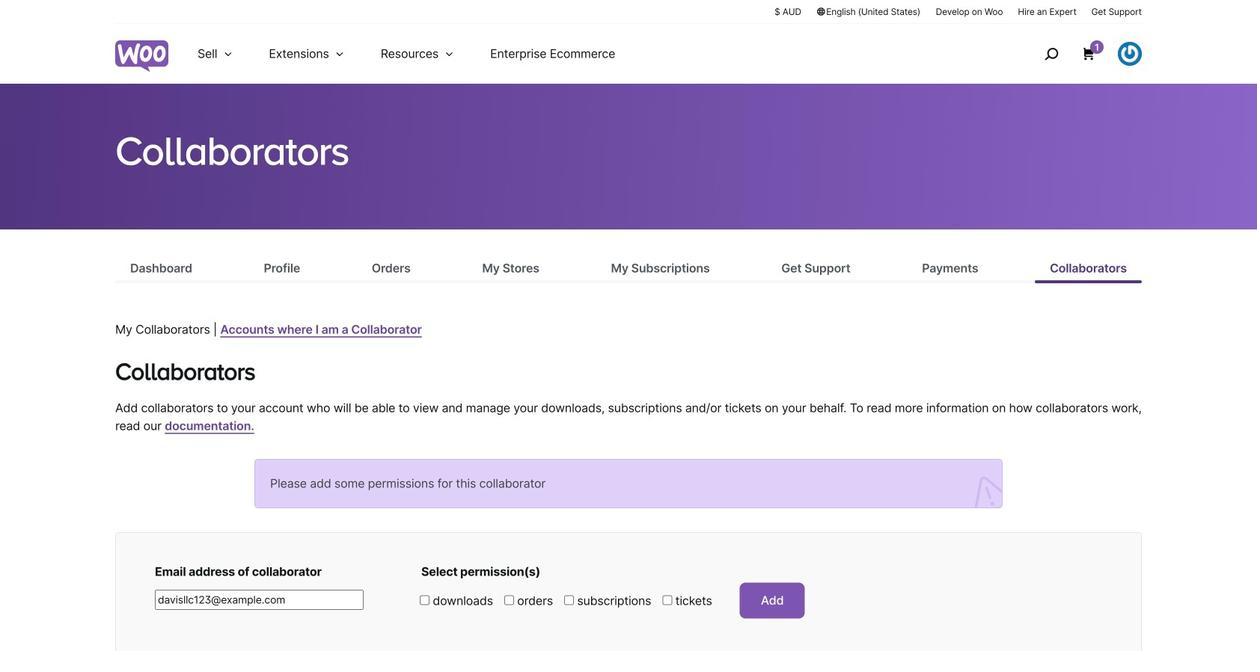 Task type: describe. For each thing, give the bounding box(es) containing it.
open account menu image
[[1118, 42, 1142, 66]]



Task type: locate. For each thing, give the bounding box(es) containing it.
service navigation menu element
[[1013, 30, 1142, 78]]

None checkbox
[[420, 596, 430, 606], [564, 596, 574, 606], [663, 596, 672, 606], [420, 596, 430, 606], [564, 596, 574, 606], [663, 596, 672, 606]]

None checkbox
[[504, 596, 514, 606]]

search image
[[1040, 42, 1063, 66]]



Task type: vqa. For each thing, say whether or not it's contained in the screenshot.
the Product Icon
no



